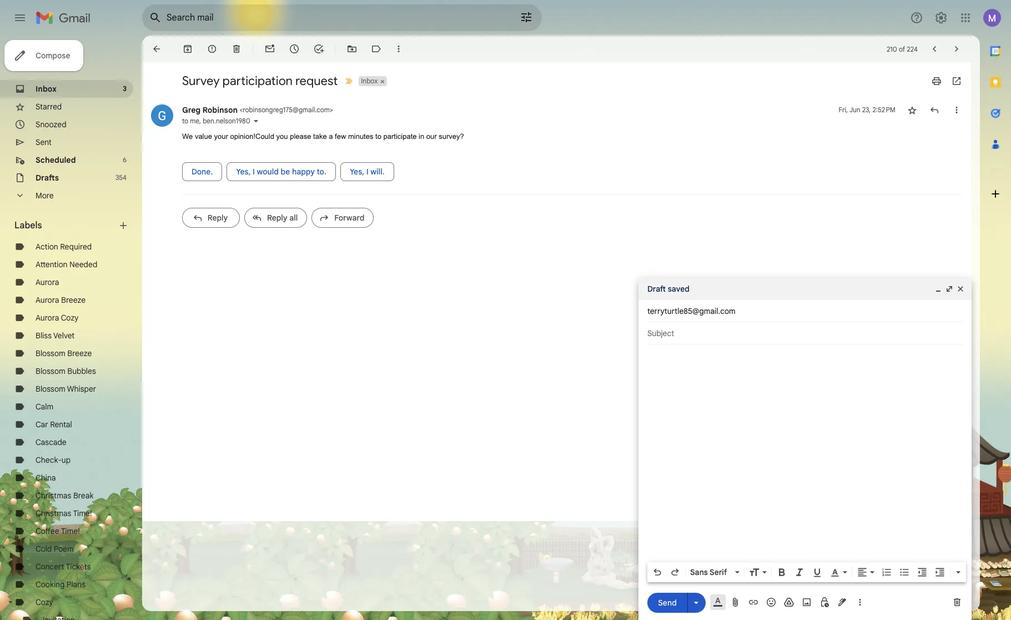 Task type: describe. For each thing, give the bounding box(es) containing it.
cooking plans
[[36, 579, 86, 589]]

aurora breeze
[[36, 295, 86, 305]]

please
[[290, 132, 311, 141]]

210
[[887, 45, 898, 53]]

calm link
[[36, 402, 54, 412]]

scheduled link
[[36, 155, 76, 165]]

Not starred checkbox
[[907, 104, 918, 116]]

cold poem
[[36, 544, 74, 554]]

sans serif
[[691, 567, 727, 577]]

greg robinson < robinsongreg175@gmail.com >
[[182, 105, 333, 115]]

cascade link
[[36, 437, 66, 447]]

request
[[296, 73, 338, 88]]

action required link
[[36, 242, 92, 252]]

minutes
[[348, 132, 374, 141]]

formatting options toolbar
[[648, 562, 967, 582]]

drafts
[[36, 173, 59, 183]]

snoozed
[[36, 119, 66, 129]]

0 vertical spatial to
[[182, 117, 188, 125]]

delete image
[[231, 43, 242, 54]]

bold ‪(⌘b)‬ image
[[777, 567, 788, 578]]

aurora cozy link
[[36, 313, 79, 323]]

aurora for aurora link
[[36, 277, 59, 287]]

italic ‪(⌘i)‬ image
[[794, 567, 806, 578]]

,
[[199, 117, 201, 125]]

velvet
[[53, 331, 75, 341]]

bliss velvet link
[[36, 331, 75, 341]]

support image
[[911, 11, 924, 24]]

christmas break link
[[36, 491, 94, 501]]

bulleted list ‪(⌘⇧8)‬ image
[[900, 567, 911, 578]]

breeze for aurora breeze
[[61, 295, 86, 305]]

354
[[115, 173, 127, 182]]

move to image
[[347, 43, 358, 54]]

blossom bubbles
[[36, 366, 96, 376]]

calm
[[36, 402, 54, 412]]

take
[[313, 132, 327, 141]]

compose
[[36, 51, 70, 61]]

attention
[[36, 259, 67, 269]]

not starred image
[[907, 104, 918, 116]]

action required
[[36, 242, 92, 252]]

china link
[[36, 473, 56, 483]]

you
[[276, 132, 288, 141]]

2:52 pm
[[873, 106, 896, 114]]

scheduled
[[36, 155, 76, 165]]

more
[[36, 191, 54, 201]]

settings image
[[935, 11, 948, 24]]

participation
[[223, 73, 293, 88]]

blossom breeze
[[36, 348, 92, 358]]

newer image
[[930, 43, 941, 54]]

advanced search options image
[[516, 6, 538, 28]]

3
[[123, 84, 127, 93]]

whisper
[[67, 384, 96, 394]]

discard draft ‪(⌘⇧d)‬ image
[[952, 597, 963, 608]]

starred link
[[36, 102, 62, 112]]

labels
[[14, 220, 42, 231]]

more options image
[[857, 597, 864, 608]]

poem
[[54, 544, 74, 554]]

time! for coffee time!
[[61, 526, 80, 536]]

christmas for christmas break
[[36, 491, 71, 501]]

6
[[123, 156, 127, 164]]

aurora link
[[36, 277, 59, 287]]

23,
[[863, 106, 871, 114]]

snooze image
[[289, 43, 300, 54]]

back to inbox image
[[151, 43, 162, 54]]

we value your opinion!could you please take a few minutes to participate in our survey?
[[182, 132, 464, 141]]

more image
[[393, 43, 404, 54]]

few
[[335, 132, 346, 141]]

car rental link
[[36, 419, 72, 429]]

concert tickets link
[[36, 562, 91, 572]]

cold poem link
[[36, 544, 74, 554]]

cooking plans link
[[36, 579, 86, 589]]

insert link ‪(⌘k)‬ image
[[748, 597, 759, 608]]

a
[[329, 132, 333, 141]]

me
[[190, 117, 199, 125]]

indent more ‪(⌘])‬ image
[[935, 567, 946, 578]]

insert signature image
[[837, 597, 848, 608]]

bubbles
[[67, 366, 96, 376]]

inbox for inbox link
[[36, 84, 57, 94]]

car
[[36, 419, 48, 429]]

insert photo image
[[802, 597, 813, 608]]

show details image
[[253, 118, 259, 124]]

aurora breeze link
[[36, 295, 86, 305]]

archive image
[[182, 43, 193, 54]]

starred
[[36, 102, 62, 112]]

breeze for blossom breeze
[[67, 348, 92, 358]]

toggle confidential mode image
[[820, 597, 831, 608]]

<
[[240, 106, 243, 114]]

we
[[182, 132, 193, 141]]

more formatting options image
[[953, 567, 965, 578]]

insert files using drive image
[[784, 597, 795, 608]]

aurora for aurora cozy
[[36, 313, 59, 323]]

inbox link
[[36, 84, 57, 94]]

blossom bubbles link
[[36, 366, 96, 376]]

more send options image
[[691, 597, 702, 608]]

cozy link
[[36, 597, 53, 607]]

survey?
[[439, 132, 464, 141]]

minimize image
[[935, 284, 943, 293]]

more button
[[0, 187, 133, 204]]

greg robinson cell
[[182, 105, 333, 115]]



Task type: vqa. For each thing, say whether or not it's contained in the screenshot.
right Removing
no



Task type: locate. For each thing, give the bounding box(es) containing it.
send
[[658, 598, 677, 608]]

inbox
[[361, 77, 378, 85], [36, 84, 57, 94]]

2 aurora from the top
[[36, 295, 59, 305]]

3 aurora from the top
[[36, 313, 59, 323]]

car rental
[[36, 419, 72, 429]]

concert tickets
[[36, 562, 91, 572]]

drafts link
[[36, 173, 59, 183]]

inbox inside labels navigation
[[36, 84, 57, 94]]

report spam image
[[207, 43, 218, 54]]

0 vertical spatial breeze
[[61, 295, 86, 305]]

attention needed
[[36, 259, 97, 269]]

None search field
[[142, 4, 542, 31]]

labels image
[[371, 43, 382, 54]]

aurora up bliss
[[36, 313, 59, 323]]

inbox button
[[359, 76, 379, 86]]

0 vertical spatial blossom
[[36, 348, 65, 358]]

needed
[[69, 259, 97, 269]]

1 horizontal spatial inbox
[[361, 77, 378, 85]]

0 vertical spatial time!
[[73, 508, 92, 518]]

draft
[[648, 284, 666, 294]]

0 horizontal spatial to
[[182, 117, 188, 125]]

aurora down aurora link
[[36, 295, 59, 305]]

check-up link
[[36, 455, 71, 465]]

breeze
[[61, 295, 86, 305], [67, 348, 92, 358]]

china
[[36, 473, 56, 483]]

survey participation request
[[182, 73, 338, 88]]

labels navigation
[[0, 36, 142, 620]]

210 of 224
[[887, 45, 918, 53]]

blossom breeze link
[[36, 348, 92, 358]]

action
[[36, 242, 58, 252]]

0 horizontal spatial inbox
[[36, 84, 57, 94]]

1 vertical spatial christmas
[[36, 508, 71, 518]]

main menu image
[[13, 11, 27, 24]]

rental
[[50, 419, 72, 429]]

sent
[[36, 137, 52, 147]]

inbox up starred
[[36, 84, 57, 94]]

in
[[419, 132, 425, 141]]

Subject field
[[648, 328, 963, 339]]

blossom for blossom whisper
[[36, 384, 65, 394]]

Message Body text field
[[648, 350, 963, 559]]

cozy up velvet
[[61, 313, 79, 323]]

blossom
[[36, 348, 65, 358], [36, 366, 65, 376], [36, 384, 65, 394]]

plans
[[67, 579, 86, 589]]

christmas for christmas time!
[[36, 508, 71, 518]]

1 vertical spatial time!
[[61, 526, 80, 536]]

to right the "minutes"
[[376, 132, 382, 141]]

2 christmas from the top
[[36, 508, 71, 518]]

bliss
[[36, 331, 52, 341]]

time!
[[73, 508, 92, 518], [61, 526, 80, 536]]

coffee time!
[[36, 526, 80, 536]]

robinsongreg175@gmail.com
[[243, 106, 330, 114]]

insert emoji ‪(⌘⇧2)‬ image
[[766, 597, 777, 608]]

attach files image
[[731, 597, 742, 608]]

tickets
[[66, 562, 91, 572]]

cold
[[36, 544, 52, 554]]

3 blossom from the top
[[36, 384, 65, 394]]

sans serif option
[[688, 567, 733, 578]]

to
[[182, 117, 188, 125], [376, 132, 382, 141]]

coffee time! link
[[36, 526, 80, 536]]

1 horizontal spatial cozy
[[61, 313, 79, 323]]

compose button
[[4, 40, 84, 71]]

>
[[330, 106, 333, 114]]

christmas up 'coffee time!'
[[36, 508, 71, 518]]

underline ‪(⌘u)‬ image
[[812, 567, 823, 578]]

numbered list ‪(⌘⇧7)‬ image
[[882, 567, 893, 578]]

Search mail text field
[[167, 12, 489, 23]]

blossom for blossom bubbles
[[36, 366, 65, 376]]

time! down break
[[73, 508, 92, 518]]

required
[[60, 242, 92, 252]]

1 christmas from the top
[[36, 491, 71, 501]]

blossom for blossom breeze
[[36, 348, 65, 358]]

greg
[[182, 105, 201, 115]]

draft saved
[[648, 284, 690, 294]]

christmas break
[[36, 491, 94, 501]]

gmail image
[[36, 7, 96, 29]]

close image
[[957, 284, 966, 293]]

opinion!could
[[230, 132, 274, 141]]

up
[[62, 455, 71, 465]]

check-
[[36, 455, 62, 465]]

0 vertical spatial cozy
[[61, 313, 79, 323]]

pop out image
[[946, 284, 955, 293]]

christmas time! link
[[36, 508, 92, 518]]

1 horizontal spatial to
[[376, 132, 382, 141]]

1 aurora from the top
[[36, 277, 59, 287]]

blossom down blossom breeze link
[[36, 366, 65, 376]]

inbox inside button
[[361, 77, 378, 85]]

inbox down labels icon at the left
[[361, 77, 378, 85]]

breeze up bubbles
[[67, 348, 92, 358]]

check-up
[[36, 455, 71, 465]]

bliss velvet
[[36, 331, 75, 341]]

undo ‪(⌘z)‬ image
[[652, 567, 663, 578]]

breeze up aurora cozy
[[61, 295, 86, 305]]

attention needed link
[[36, 259, 97, 269]]

jun
[[850, 106, 861, 114]]

blossom up calm link
[[36, 384, 65, 394]]

tab list
[[981, 36, 1012, 580]]

0 vertical spatial aurora
[[36, 277, 59, 287]]

survey
[[182, 73, 220, 88]]

fri, jun 23, 2:52 pm
[[839, 106, 896, 114]]

1 vertical spatial to
[[376, 132, 382, 141]]

time! up poem
[[61, 526, 80, 536]]

christmas time!
[[36, 508, 92, 518]]

to me , ben.nelson1980
[[182, 117, 250, 125]]

2 vertical spatial aurora
[[36, 313, 59, 323]]

2 vertical spatial blossom
[[36, 384, 65, 394]]

1 vertical spatial aurora
[[36, 295, 59, 305]]

blossom down bliss velvet link
[[36, 348, 65, 358]]

224
[[907, 45, 918, 53]]

your
[[214, 132, 228, 141]]

robinson
[[203, 105, 238, 115]]

cozy down cooking
[[36, 597, 53, 607]]

search mail image
[[146, 8, 166, 28]]

ben.nelson1980
[[203, 117, 250, 125]]

time! for christmas time!
[[73, 508, 92, 518]]

aurora down attention
[[36, 277, 59, 287]]

fri, jun 23, 2:52 pm cell
[[839, 104, 896, 116]]

1 vertical spatial cozy
[[36, 597, 53, 607]]

blossom whisper
[[36, 384, 96, 394]]

participate
[[384, 132, 417, 141]]

saved
[[668, 284, 690, 294]]

0 vertical spatial christmas
[[36, 491, 71, 501]]

1 blossom from the top
[[36, 348, 65, 358]]

2 blossom from the top
[[36, 366, 65, 376]]

blossom whisper link
[[36, 384, 96, 394]]

cooking
[[36, 579, 65, 589]]

sent link
[[36, 137, 52, 147]]

send button
[[648, 593, 688, 613]]

of
[[899, 45, 906, 53]]

labels heading
[[14, 220, 118, 231]]

1 vertical spatial blossom
[[36, 366, 65, 376]]

older image
[[952, 43, 963, 54]]

cascade
[[36, 437, 66, 447]]

0 horizontal spatial cozy
[[36, 597, 53, 607]]

add to tasks image
[[313, 43, 324, 54]]

value
[[195, 132, 212, 141]]

sans
[[691, 567, 708, 577]]

to left me
[[182, 117, 188, 125]]

concert
[[36, 562, 64, 572]]

break
[[73, 491, 94, 501]]

inbox for inbox button at top left
[[361, 77, 378, 85]]

1 vertical spatial breeze
[[67, 348, 92, 358]]

christmas down china "link"
[[36, 491, 71, 501]]

coffee
[[36, 526, 59, 536]]

aurora for aurora breeze
[[36, 295, 59, 305]]

draft saved dialog
[[639, 278, 972, 620]]

redo ‪(⌘y)‬ image
[[670, 567, 681, 578]]

terryturtle85@gmail.com
[[648, 306, 736, 316]]

fri,
[[839, 106, 849, 114]]

our
[[427, 132, 437, 141]]

indent less ‪(⌘[)‬ image
[[917, 567, 928, 578]]



